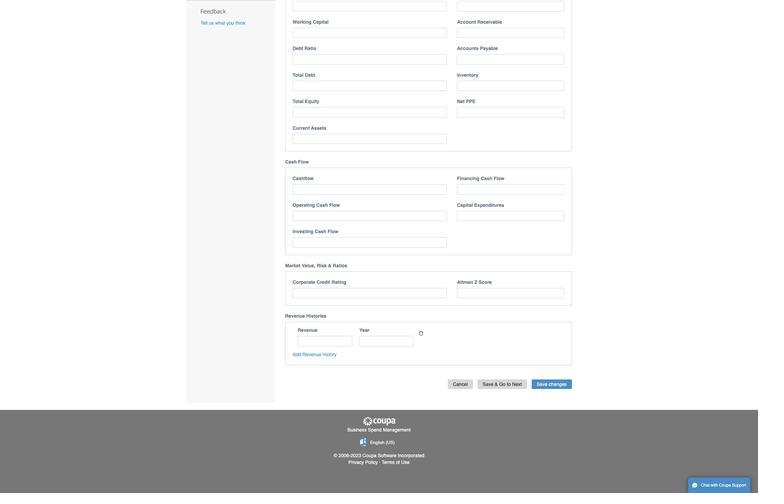 Task type: locate. For each thing, give the bounding box(es) containing it.
changes
[[549, 382, 567, 387]]

Account Receivable text field
[[457, 28, 565, 38]]

& left go in the bottom right of the page
[[495, 382, 498, 387]]

1 horizontal spatial capital
[[457, 203, 473, 208]]

0 horizontal spatial capital
[[313, 19, 329, 25]]

cash right investing
[[315, 229, 327, 235]]

& inside button
[[495, 382, 498, 387]]

©
[[334, 454, 337, 459]]

revenue down revenue histories
[[298, 328, 318, 334]]

think
[[236, 20, 246, 26]]

credit
[[317, 280, 330, 285]]

save
[[483, 382, 494, 387], [537, 382, 548, 387]]

z
[[475, 280, 478, 285]]

total down debt ratio
[[293, 72, 304, 78]]

Operating Cash Flow text field
[[293, 211, 447, 222]]

Corporate Credit Rating text field
[[293, 288, 447, 299]]

0 vertical spatial &
[[328, 263, 332, 269]]

cash
[[285, 160, 297, 165], [481, 176, 493, 182], [317, 203, 328, 208], [315, 229, 327, 235]]

1 total from the top
[[293, 72, 304, 78]]

operating
[[293, 203, 315, 208]]

0 vertical spatial total
[[293, 72, 304, 78]]

use
[[402, 461, 410, 466]]

1 horizontal spatial save
[[537, 382, 548, 387]]

save left go in the bottom right of the page
[[483, 382, 494, 387]]

Net PPE text field
[[457, 107, 565, 118]]

capital right working
[[313, 19, 329, 25]]

debt down the ratio
[[305, 72, 316, 78]]

spend
[[368, 428, 382, 433]]

Cashflow text field
[[293, 185, 447, 195]]

flow right "operating"
[[329, 203, 340, 208]]

capital expenditures
[[457, 203, 505, 208]]

save inside save & go to next button
[[483, 382, 494, 387]]

& right risk
[[328, 263, 332, 269]]

market value, risk & ratios
[[285, 263, 348, 269]]

1 vertical spatial capital
[[457, 203, 473, 208]]

Year text field
[[360, 337, 414, 347]]

total debt
[[293, 72, 316, 78]]

Total Debt text field
[[293, 81, 447, 91]]

1 save from the left
[[483, 382, 494, 387]]

flow right investing
[[328, 229, 339, 235]]

equity
[[305, 99, 320, 104]]

coupa right with
[[720, 484, 732, 488]]

1 vertical spatial total
[[293, 99, 304, 104]]

save changes
[[537, 382, 567, 387]]

chat
[[701, 484, 710, 488]]

1 vertical spatial revenue
[[298, 328, 318, 334]]

revenue histories
[[285, 314, 327, 319]]

debt left the ratio
[[293, 46, 303, 51]]

coupa
[[363, 454, 377, 459], [720, 484, 732, 488]]

year
[[360, 328, 370, 334]]

save for save & go to next
[[483, 382, 494, 387]]

0 vertical spatial capital
[[313, 19, 329, 25]]

Current Assets text field
[[293, 134, 447, 144]]

0 vertical spatial debt
[[293, 46, 303, 51]]

what
[[215, 20, 225, 26]]

rating
[[332, 280, 347, 285]]

0 horizontal spatial save
[[483, 382, 494, 387]]

save changes button
[[532, 380, 572, 390]]

cash up "cashflow"
[[285, 160, 297, 165]]

flow for operating cash flow
[[329, 203, 340, 208]]

save left changes
[[537, 382, 548, 387]]

2 vertical spatial revenue
[[303, 352, 322, 358]]

Financing Cash Flow text field
[[457, 185, 565, 195]]

total left equity at top
[[293, 99, 304, 104]]

management
[[383, 428, 411, 433]]

inventory
[[457, 72, 479, 78]]

account
[[457, 19, 476, 25]]

2 save from the left
[[537, 382, 548, 387]]

altman z score
[[457, 280, 492, 285]]

Total Equity text field
[[293, 107, 447, 118]]

next
[[512, 382, 522, 387]]

Capital Expenditures text field
[[457, 211, 565, 222]]

&
[[328, 263, 332, 269], [495, 382, 498, 387]]

current assets
[[293, 126, 327, 131]]

investing cash flow
[[293, 229, 339, 235]]

net
[[457, 99, 465, 104]]

cash right financing
[[481, 176, 493, 182]]

1 horizontal spatial &
[[495, 382, 498, 387]]

working
[[293, 19, 312, 25]]

flow up financing cash flow text box
[[494, 176, 505, 182]]

1 horizontal spatial debt
[[305, 72, 316, 78]]

tell
[[201, 20, 208, 26]]

1 vertical spatial coupa
[[720, 484, 732, 488]]

operating cash flow
[[293, 203, 340, 208]]

investing
[[293, 229, 314, 235]]

flow
[[298, 160, 309, 165], [494, 176, 505, 182], [329, 203, 340, 208], [328, 229, 339, 235]]

english (us)
[[370, 441, 395, 446]]

capital left expenditures
[[457, 203, 473, 208]]

us
[[209, 20, 214, 26]]

total
[[293, 72, 304, 78], [293, 99, 304, 104]]

histories
[[306, 314, 327, 319]]

cash right "operating"
[[317, 203, 328, 208]]

add revenue history
[[293, 352, 337, 358]]

market
[[285, 263, 301, 269]]

revenue right add on the left of page
[[303, 352, 322, 358]]

cash for operating cash flow
[[317, 203, 328, 208]]

total for total debt
[[293, 72, 304, 78]]

Working Capital text field
[[293, 28, 447, 38]]

ratio
[[305, 46, 317, 51]]

1 horizontal spatial coupa
[[720, 484, 732, 488]]

© 2006-2023 coupa software incorporated
[[334, 454, 425, 459]]

coupa up policy
[[363, 454, 377, 459]]

1 vertical spatial &
[[495, 382, 498, 387]]

revenue inside button
[[303, 352, 322, 358]]

capital
[[313, 19, 329, 25], [457, 203, 473, 208]]

history
[[323, 352, 337, 358]]

accounts payable
[[457, 46, 498, 51]]

save inside button
[[537, 382, 548, 387]]

cancel
[[453, 382, 468, 387]]

revenue
[[285, 314, 305, 319], [298, 328, 318, 334], [303, 352, 322, 358]]

revenue left "histories"
[[285, 314, 305, 319]]

chat with coupa support button
[[689, 478, 751, 494]]

ratios
[[333, 263, 348, 269]]

2 total from the top
[[293, 99, 304, 104]]

Altman Z Score text field
[[457, 288, 565, 299]]

0 horizontal spatial &
[[328, 263, 332, 269]]

terms
[[382, 461, 395, 466]]

you
[[227, 20, 234, 26]]

ppe
[[466, 99, 476, 104]]

total equity
[[293, 99, 320, 104]]

0 horizontal spatial coupa
[[363, 454, 377, 459]]

0 vertical spatial revenue
[[285, 314, 305, 319]]

Accounts Payable text field
[[457, 54, 565, 65]]



Task type: vqa. For each thing, say whether or not it's contained in the screenshot.
Create
no



Task type: describe. For each thing, give the bounding box(es) containing it.
go
[[500, 382, 506, 387]]

net ppe
[[457, 99, 476, 104]]

tell us what you think
[[201, 20, 246, 26]]

privacy policy link
[[349, 461, 378, 466]]

flow for investing cash flow
[[328, 229, 339, 235]]

tell us what you think button
[[201, 20, 246, 26]]

privacy
[[349, 461, 364, 466]]

policy
[[366, 461, 378, 466]]

cancel link
[[448, 380, 473, 390]]

add revenue history button
[[293, 352, 337, 358]]

to
[[507, 382, 511, 387]]

account receivable
[[457, 19, 502, 25]]

revenue for revenue histories
[[285, 314, 305, 319]]

altman
[[457, 280, 473, 285]]

0 vertical spatial coupa
[[363, 454, 377, 459]]

risk
[[317, 263, 327, 269]]

receivable
[[478, 19, 502, 25]]

save & go to next
[[483, 382, 522, 387]]

flow for financing cash flow
[[494, 176, 505, 182]]

flow up "cashflow"
[[298, 160, 309, 165]]

chat with coupa support
[[701, 484, 747, 488]]

cashflow
[[293, 176, 314, 182]]

value,
[[302, 263, 316, 269]]

support
[[733, 484, 747, 488]]

financing cash flow
[[457, 176, 505, 182]]

terms of use
[[382, 461, 410, 466]]

current
[[293, 126, 310, 131]]

software
[[378, 454, 397, 459]]

Inventory text field
[[457, 81, 565, 91]]

corporate
[[293, 280, 315, 285]]

2023
[[351, 454, 361, 459]]

business
[[348, 428, 367, 433]]

corporate credit rating
[[293, 280, 347, 285]]

payable
[[480, 46, 498, 51]]

save & go to next button
[[478, 380, 527, 390]]

cash flow
[[285, 160, 309, 165]]

financing
[[457, 176, 480, 182]]

working capital
[[293, 19, 329, 25]]

incorporated
[[398, 454, 425, 459]]

Investing Cash Flow text field
[[293, 238, 447, 248]]

2006-
[[339, 454, 351, 459]]

Revenue text field
[[298, 337, 353, 347]]

cash for financing cash flow
[[481, 176, 493, 182]]

Debt Ratio text field
[[293, 54, 447, 65]]

terms of use link
[[382, 461, 410, 466]]

english
[[370, 441, 385, 446]]

(us)
[[386, 441, 395, 446]]

business spend management
[[348, 428, 411, 433]]

feedback
[[201, 7, 226, 15]]

score
[[479, 280, 492, 285]]

revenue for revenue
[[298, 328, 318, 334]]

add
[[293, 352, 301, 358]]

Other Liabilities text field
[[457, 1, 565, 11]]

coupa supplier portal image
[[362, 418, 396, 427]]

of
[[396, 461, 400, 466]]

debt ratio
[[293, 46, 317, 51]]

accounts
[[457, 46, 479, 51]]

cash for investing cash flow
[[315, 229, 327, 235]]

1 vertical spatial debt
[[305, 72, 316, 78]]

Total Assets text field
[[293, 1, 447, 11]]

privacy policy
[[349, 461, 378, 466]]

total for total equity
[[293, 99, 304, 104]]

assets
[[311, 126, 327, 131]]

expenditures
[[475, 203, 505, 208]]

with
[[711, 484, 718, 488]]

0 horizontal spatial debt
[[293, 46, 303, 51]]

save for save changes
[[537, 382, 548, 387]]

coupa inside button
[[720, 484, 732, 488]]



